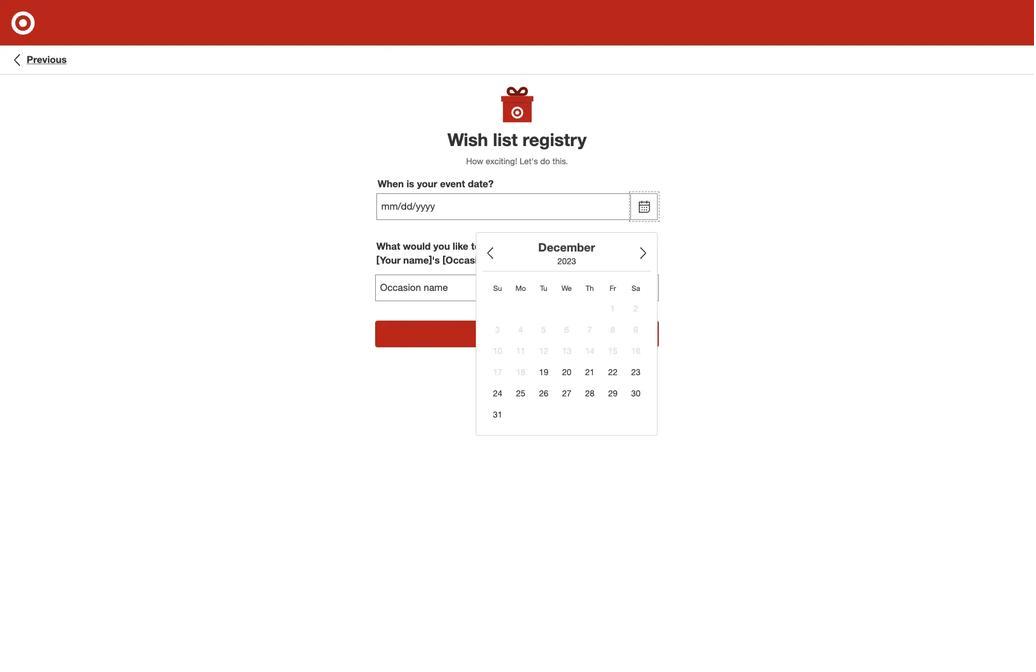 Task type: vqa. For each thing, say whether or not it's contained in the screenshot.
edit location
no



Task type: locate. For each thing, give the bounding box(es) containing it.
row containing su
[[488, 280, 646, 297]]

thu dec 28 2023 cell
[[581, 384, 600, 404]]

4
[[519, 325, 523, 335]]

sat dec 02 2023 cell
[[634, 303, 639, 314]]

19
[[539, 367, 549, 377]]

row up 27
[[488, 363, 646, 382]]

12
[[539, 346, 549, 356]]

row containing 1
[[488, 299, 646, 319]]

list
[[493, 129, 518, 150]]

None text field
[[376, 275, 659, 301]]

like
[[453, 240, 469, 252]]

sat dec 16 2023 cell
[[632, 346, 641, 356]]

previous button
[[10, 52, 67, 67]]

row up the 13
[[488, 320, 646, 340]]

what
[[377, 240, 401, 252]]

it
[[575, 240, 581, 252]]

mon dec 11 2023 cell
[[516, 346, 526, 356]]

save & continue
[[480, 328, 555, 340]]

registry?
[[531, 240, 572, 252]]

sun dec 10 2023 cell
[[493, 346, 503, 356]]

4 row from the top
[[488, 342, 646, 361]]

tue dec 19 2023 cell
[[534, 363, 554, 382]]

fr
[[610, 284, 617, 293]]

do
[[541, 156, 551, 166]]

30
[[632, 388, 641, 399]]

continue
[[515, 328, 555, 340]]

thu dec 14 2023 cell
[[586, 346, 595, 356]]

your
[[417, 178, 438, 190]]

what would you like to name this registry? it will appear as [your name]'s [occasion name] registry
[[377, 240, 648, 266]]

save & continue button
[[376, 321, 659, 347]]

row containing 24
[[488, 384, 646, 404]]

thu dec 07 2023 cell
[[588, 325, 593, 335]]

when is your event date?
[[378, 178, 494, 190]]

1 row from the top
[[488, 280, 646, 297]]

6
[[565, 325, 570, 335]]

sa
[[632, 284, 641, 293]]

name]
[[492, 254, 521, 266]]

31
[[493, 410, 503, 420]]

grid
[[485, 278, 650, 427]]

tue dec 05 2023 cell
[[542, 325, 547, 335]]

2 row from the top
[[488, 299, 646, 319]]

row down wed dec 20 2023 cell
[[488, 384, 646, 404]]

sun dec 31 2023 cell
[[488, 405, 508, 425]]

date?
[[468, 178, 494, 190]]

row
[[488, 280, 646, 297], [488, 299, 646, 319], [488, 320, 646, 340], [488, 342, 646, 361], [488, 363, 646, 382], [488, 384, 646, 404]]

14
[[586, 346, 595, 356]]

row group
[[488, 299, 646, 425]]

10
[[493, 346, 503, 356]]

exciting!
[[486, 156, 518, 166]]

wed dec 06 2023 cell
[[565, 325, 570, 335]]

20
[[562, 367, 572, 377]]

will
[[584, 240, 599, 252]]

6 row from the top
[[488, 384, 646, 404]]

25
[[516, 388, 526, 399]]

tue dec 12 2023 cell
[[539, 346, 549, 356]]

previous
[[27, 53, 67, 66]]

5 row from the top
[[488, 363, 646, 382]]

fri dec 22 2023 cell
[[604, 363, 623, 382]]

appear
[[602, 240, 635, 252]]

december 2023
[[539, 240, 596, 266]]

row group containing 1
[[488, 299, 646, 425]]

is
[[407, 178, 415, 190]]

mon dec 18 2023 cell
[[516, 367, 526, 377]]

su
[[494, 284, 502, 293]]

save
[[480, 328, 502, 340]]

22
[[609, 367, 618, 377]]

wed dec 20 2023 cell
[[557, 363, 577, 382]]

registry
[[524, 254, 562, 266]]

row down '2023' at right
[[488, 280, 646, 297]]

13
[[562, 346, 572, 356]]

you
[[434, 240, 450, 252]]

wed dec 13 2023 cell
[[562, 346, 572, 356]]

mo
[[516, 284, 526, 293]]

row containing 3
[[488, 320, 646, 340]]

[your
[[377, 254, 401, 266]]

1
[[611, 303, 616, 314]]

5
[[542, 325, 547, 335]]

row down we
[[488, 299, 646, 319]]

row up 20
[[488, 342, 646, 361]]

3 row from the top
[[488, 320, 646, 340]]

None telephone field
[[377, 193, 632, 220]]

sat dec 30 2023 cell
[[627, 384, 646, 404]]



Task type: describe. For each thing, give the bounding box(es) containing it.
fri dec 15 2023 cell
[[609, 346, 618, 356]]

name]'s
[[404, 254, 440, 266]]

wed dec 27 2023 cell
[[557, 384, 577, 404]]

sat dec 23 2023 cell
[[627, 363, 646, 382]]

3
[[496, 325, 500, 335]]

wish
[[448, 129, 488, 150]]

to
[[471, 240, 481, 252]]

this.
[[553, 156, 568, 166]]

fri dec 29 2023 cell
[[604, 384, 623, 404]]

29
[[609, 388, 618, 399]]

sun dec 03 2023 cell
[[496, 325, 500, 335]]

&
[[505, 328, 512, 340]]

when
[[378, 178, 404, 190]]

thu dec 21 2023 cell
[[581, 363, 600, 382]]

21
[[586, 367, 595, 377]]

16
[[632, 346, 641, 356]]

th
[[586, 284, 594, 293]]

2023
[[558, 256, 577, 266]]

we
[[562, 284, 572, 293]]

would
[[403, 240, 431, 252]]

wish list registry how exciting! let's do this.
[[448, 129, 587, 166]]

name
[[483, 240, 509, 252]]

december
[[539, 240, 596, 254]]

tue dec 26 2023 cell
[[534, 384, 554, 404]]

11
[[516, 346, 526, 356]]

how
[[466, 156, 484, 166]]

26
[[539, 388, 549, 399]]

7
[[588, 325, 593, 335]]

27
[[562, 388, 572, 399]]

28
[[586, 388, 595, 399]]

row containing 17
[[488, 363, 646, 382]]

this
[[512, 240, 529, 252]]

9
[[634, 325, 639, 335]]

2
[[634, 303, 639, 314]]

tu
[[541, 284, 548, 293]]

row containing 10
[[488, 342, 646, 361]]

23
[[632, 367, 641, 377]]

sat dec 09 2023 cell
[[634, 325, 639, 335]]

18
[[516, 367, 526, 377]]

[occasion
[[443, 254, 489, 266]]

17
[[493, 367, 503, 377]]

grid containing 1
[[485, 278, 650, 427]]

sun dec 17 2023 cell
[[493, 367, 503, 377]]

event
[[440, 178, 465, 190]]

24
[[493, 388, 503, 399]]

8
[[611, 325, 616, 335]]

fri dec 01 2023 cell
[[611, 303, 616, 314]]

15
[[609, 346, 618, 356]]

sun dec 24 2023 cell
[[488, 384, 508, 404]]

let's
[[520, 156, 538, 166]]

as
[[637, 240, 648, 252]]

registry
[[523, 129, 587, 150]]

fri dec 08 2023 cell
[[611, 325, 616, 335]]

mon dec 04 2023 cell
[[519, 325, 523, 335]]

mon dec 25 2023 cell
[[511, 384, 531, 404]]



